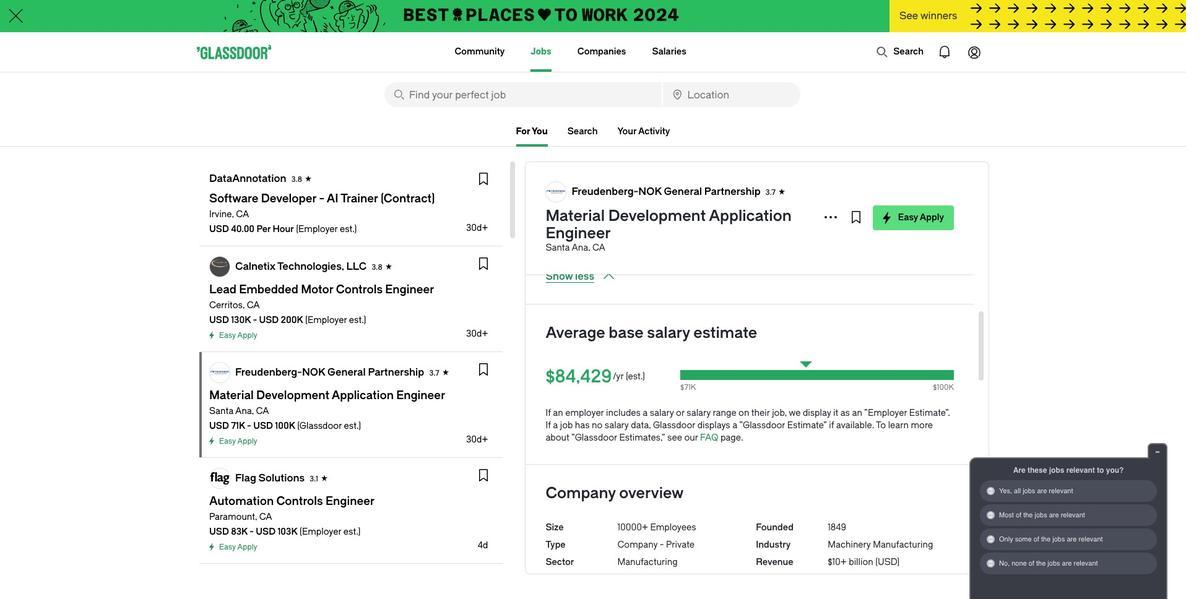 Task type: locate. For each thing, give the bounding box(es) containing it.
are down opportunity on the top
[[724, 146, 737, 157]]

1 vertical spatial freudenberg-nok general partnership logo image
[[210, 363, 230, 383]]

age,
[[910, 171, 927, 181]]

2 30d+ from the top
[[466, 329, 488, 339]]

job,
[[772, 408, 787, 418]]

ana, up usd 71k
[[235, 406, 254, 417]]

to
[[876, 420, 886, 431]]

has
[[575, 420, 590, 431]]

1 vertical spatial employer
[[565, 408, 604, 418]]

1 horizontal spatial freudenberg-nok general partnership
[[572, 186, 761, 197]]

general inside jobs list element
[[328, 366, 366, 378]]

a up page.
[[732, 420, 737, 431]]

1 horizontal spatial "glassdoor
[[739, 420, 785, 431]]

ca left time
[[592, 243, 605, 253]]

all up "(including" on the right of page
[[787, 146, 797, 157]]

0 horizontal spatial a
[[553, 420, 558, 431]]

freudenberg- up santa ana, ca usd 71k - usd 100k (glassdoor est.)
[[235, 366, 302, 378]]

0 horizontal spatial 3.8
[[291, 175, 302, 184]]

a left job
[[553, 420, 558, 431]]

search
[[893, 46, 924, 57], [568, 126, 598, 137]]

search down see
[[893, 46, 924, 57]]

1 vertical spatial general
[[328, 366, 366, 378]]

flag
[[235, 472, 256, 484]]

0 vertical spatial all
[[787, 146, 797, 157]]

nok inside jobs list element
[[302, 366, 325, 378]]

their
[[751, 408, 770, 418]]

inclusion.
[[570, 146, 610, 157]]

1 vertical spatial freudenberg-nok general partnership
[[235, 366, 424, 378]]

0 vertical spatial 3.8
[[291, 175, 302, 184]]

hour
[[273, 224, 294, 235]]

disability,
[[647, 183, 685, 194]]

apply down usd 83k
[[237, 543, 257, 552]]

calnetix technologies, llc
[[235, 261, 367, 272]]

(est.)
[[626, 371, 645, 382]]

only
[[999, 535, 1013, 544]]

1 horizontal spatial none field
[[663, 82, 800, 107]]

apply for calnetix technologies, llc
[[237, 331, 257, 340]]

2 if from the top
[[546, 420, 551, 431]]

nok for right freudenberg-nok general partnership logo
[[638, 186, 662, 197]]

is right 'group'
[[671, 134, 678, 144]]

easy apply down usd 83k
[[219, 543, 257, 552]]

or up orientation,
[[601, 183, 610, 194]]

easy down usd 83k
[[219, 543, 236, 552]]

est.) inside cerritos, ca usd 130k - usd 200k (employer est.)
[[349, 315, 366, 326]]

1 if from the top
[[546, 408, 551, 418]]

1 vertical spatial nok
[[302, 366, 325, 378]]

santa up usd 71k
[[209, 406, 233, 417]]

yes, all jobs are relevant
[[999, 487, 1073, 495]]

ana, down engineer
[[572, 243, 590, 253]]

the
[[570, 134, 586, 144]]

0 vertical spatial santa
[[546, 243, 570, 253]]

none field search location
[[663, 82, 800, 107]]

0 vertical spatial if
[[546, 408, 551, 418]]

national
[[808, 171, 841, 181]]

all right yes,
[[1014, 487, 1021, 495]]

(including
[[750, 158, 790, 169]]

0 vertical spatial (employer
[[296, 224, 338, 235]]

an up opportunities
[[680, 134, 690, 144]]

1 horizontal spatial company
[[617, 540, 658, 550]]

1 horizontal spatial santa
[[546, 243, 570, 253]]

relevant
[[1066, 466, 1095, 475], [1049, 487, 1073, 495], [1061, 511, 1085, 519], [1079, 535, 1103, 544], [1074, 560, 1098, 568]]

military
[[661, 196, 691, 206]]

* job type: full-time
[[546, 228, 624, 251]]

nok down conditions),
[[638, 186, 662, 197]]

1 vertical spatial ana,
[[235, 406, 254, 417]]

1 horizontal spatial partnership
[[704, 186, 761, 197]]

apply down by
[[920, 212, 944, 223]]

1 horizontal spatial protected
[[875, 196, 915, 206]]

1 horizontal spatial 3.8
[[372, 263, 382, 272]]

1 protected from the left
[[619, 196, 659, 206]]

1 vertical spatial gender
[[686, 171, 715, 181]]

None field
[[384, 82, 662, 107], [663, 82, 800, 107]]

1 horizontal spatial is
[[825, 134, 832, 144]]

2 vertical spatial of
[[1029, 560, 1034, 568]]

relevant down the 'are these jobs relevant to you?'
[[1049, 487, 1073, 495]]

1 vertical spatial and
[[843, 146, 858, 157]]

jobs
[[1049, 466, 1064, 475], [1023, 487, 1035, 495], [1035, 511, 1047, 519], [1053, 535, 1065, 544], [1048, 560, 1060, 568]]

or up glassdoor
[[676, 408, 685, 418]]

1 horizontal spatial search
[[893, 46, 924, 57]]

time
[[606, 240, 624, 251]]

0 vertical spatial of
[[1016, 511, 1021, 519]]

none field up for
[[384, 82, 662, 107]]

of right most
[[1016, 511, 1021, 519]]

(employer right usd 200k
[[305, 315, 347, 326]]

(employer inside paramount, ca usd 83k - usd 103k (employer est.)
[[300, 527, 341, 537]]

est.) inside irvine, ca usd 40.00 per hour (employer est.)
[[340, 224, 357, 235]]

1 is from the left
[[671, 134, 678, 144]]

lottie animation container image
[[930, 37, 960, 67], [960, 37, 989, 67], [876, 46, 888, 58], [876, 46, 888, 58]]

identity
[[717, 171, 746, 181]]

associates
[[861, 146, 905, 157]]

private
[[666, 540, 695, 550]]

freudenberg
[[588, 134, 641, 144]]

3 30d+ from the top
[[466, 435, 488, 445]]

search up 'inclusion.'
[[568, 126, 598, 137]]

employer inside 'if an employer includes a salary or salary range on their job, we display it as an "employer estimate". if a job has no salary data, glassdoor displays a "glassdoor estimate" if available.  to learn more about "glassdoor estimates," see our'
[[565, 408, 604, 418]]

opportunities
[[667, 146, 722, 157]]

0 vertical spatial manufacturing
[[873, 540, 933, 550]]

gender up identity on the right top of the page
[[719, 158, 748, 169]]

expression,
[[759, 171, 806, 181]]

0 vertical spatial freudenberg-nok general partnership
[[572, 186, 761, 197]]

these
[[1028, 466, 1047, 475]]

general up (glassdoor
[[328, 366, 366, 378]]

to up associates
[[882, 134, 890, 144]]

0 horizontal spatial and
[[843, 146, 858, 157]]

2 vertical spatial (employer
[[300, 527, 341, 537]]

(employer right usd 103k
[[300, 527, 341, 537]]

0 horizontal spatial manufacturing
[[617, 557, 678, 568]]

ca inside cerritos, ca usd 130k - usd 200k (employer est.)
[[247, 300, 260, 311]]

nok for freudenberg-nok general partnership logo inside jobs list element
[[302, 366, 325, 378]]

without
[[907, 146, 937, 157]]

ca inside irvine, ca usd 40.00 per hour (employer est.)
[[236, 209, 249, 220]]

cerritos,
[[209, 300, 245, 311]]

marital
[[772, 183, 800, 194]]

30d+
[[466, 223, 488, 233], [466, 329, 488, 339], [466, 435, 488, 445]]

glassdoor
[[653, 420, 695, 431]]

less
[[575, 271, 594, 282]]

10000+
[[617, 522, 648, 533]]

easy for calnetix technologies, llc
[[219, 331, 236, 340]]

- right usd 83k
[[250, 527, 254, 537]]

0 horizontal spatial "glassdoor
[[571, 433, 617, 443]]

freudenberg-nok general partnership logo image left mental
[[546, 182, 566, 202]]

most
[[999, 511, 1014, 519]]

ca inside paramount, ca usd 83k - usd 103k (employer est.)
[[259, 512, 272, 522]]

1 horizontal spatial employer
[[767, 134, 805, 144]]

apply for flag solutions
[[237, 543, 257, 552]]

1 horizontal spatial an
[[680, 134, 690, 144]]

easy
[[898, 212, 918, 223], [219, 331, 236, 340], [219, 437, 236, 446], [219, 543, 236, 552]]

1 vertical spatial 30d+
[[466, 329, 488, 339]]

3.8 for calnetix technologies, llc
[[372, 263, 382, 272]]

flag solutions
[[235, 472, 305, 484]]

0 vertical spatial ana,
[[572, 243, 590, 253]]

3.8 for dataannotation
[[291, 175, 302, 184]]

2 vertical spatial the
[[1036, 560, 1046, 568]]

general for right freudenberg-nok general partnership logo
[[664, 186, 702, 197]]

easy apply down usd 71k
[[219, 437, 257, 446]]

1 vertical spatial freudenberg-
[[235, 366, 302, 378]]

freudenberg-nok general partnership logo image down usd 130k
[[210, 363, 230, 383]]

freudenberg-nok general partnership logo image
[[546, 182, 566, 202], [210, 363, 230, 383]]

freudenberg- down the medical
[[572, 186, 638, 197]]

- right usd 71k
[[247, 421, 251, 431]]

0 horizontal spatial nok
[[302, 366, 325, 378]]

easy apply down by
[[898, 212, 944, 223]]

company for company - private
[[617, 540, 658, 550]]

0 horizontal spatial freudenberg-nok general partnership logo image
[[210, 363, 230, 383]]

employer up has
[[565, 408, 604, 418]]

ca up the usd 100k
[[256, 406, 269, 417]]

0 horizontal spatial none field
[[384, 82, 662, 107]]

easy apply for flag solutions
[[219, 543, 257, 552]]

1 horizontal spatial freudenberg-nok general partnership logo image
[[546, 182, 566, 202]]

company for company overview
[[546, 485, 616, 502]]

$84,429
[[546, 366, 612, 387]]

0 horizontal spatial general
[[328, 366, 366, 378]]

nok up (glassdoor
[[302, 366, 325, 378]]

yes,
[[999, 487, 1012, 495]]

of right none
[[1029, 560, 1034, 568]]

freudenberg-nok general partnership up (glassdoor
[[235, 366, 424, 378]]

and up without
[[928, 134, 944, 144]]

1 vertical spatial santa
[[209, 406, 233, 417]]

salary
[[647, 324, 690, 342], [650, 408, 674, 418], [687, 408, 711, 418], [605, 420, 629, 431]]

(employer right hour
[[296, 224, 338, 235]]

paramount, ca usd 83k - usd 103k (employer est.)
[[209, 512, 361, 537]]

company down 10000+
[[617, 540, 658, 550]]

1 vertical spatial company
[[617, 540, 658, 550]]

easy inside button
[[898, 212, 918, 223]]

1 horizontal spatial 3.7
[[766, 188, 776, 197]]

1 horizontal spatial freudenberg-
[[572, 186, 638, 197]]

to left race,
[[599, 158, 607, 169]]

protected down physical
[[619, 196, 659, 206]]

2 protected from the left
[[875, 196, 915, 206]]

freudenberg-nok general partnership down conditions),
[[572, 186, 761, 197]]

apply
[[920, 212, 944, 223], [237, 331, 257, 340], [237, 437, 257, 446], [237, 543, 257, 552]]

0 vertical spatial nok
[[638, 186, 662, 197]]

ca right cerritos,
[[247, 300, 260, 311]]

and down 'committed'
[[843, 146, 858, 157]]

general down conditions),
[[664, 186, 702, 197]]

est.) for cerritos, ca usd 130k - usd 200k (employer est.)
[[349, 315, 366, 326]]

gender up genetic
[[686, 171, 715, 181]]

manufacturing down company - private
[[617, 557, 678, 568]]

no,
[[999, 560, 1010, 568]]

your activity link
[[618, 124, 670, 139]]

3.1
[[310, 475, 318, 483]]

0 horizontal spatial all
[[787, 146, 797, 157]]

0 horizontal spatial 3.7
[[429, 369, 439, 378]]

none field search keyword
[[384, 82, 662, 107]]

all inside the freudenberg group is an equal opportunity employer that is committed to diversity and inclusion. employment opportunities are available to all applicants and associates without regard to race, color, religion, creed, gender (including pregnancy, childbirth, breastfeeding, or related medical conditions), gender identity or expression, national origin, ancestry, age, mental or physical disability, genetic information, marital status, familial status, sexual orientation, protected military or veteran status, or any other characteristic protected by applicable law.*
[[787, 146, 797, 157]]

easy down usd 71k
[[219, 437, 236, 446]]

easy down by
[[898, 212, 918, 223]]

for you
[[516, 126, 548, 137]]

1 horizontal spatial a
[[643, 408, 648, 418]]

company up size
[[546, 485, 616, 502]]

none field up opportunity on the top
[[663, 82, 800, 107]]

(employer inside cerritos, ca usd 130k - usd 200k (employer est.)
[[305, 315, 347, 326]]

jobs list element
[[199, 162, 503, 599]]

0 horizontal spatial santa
[[209, 406, 233, 417]]

2 none field from the left
[[663, 82, 800, 107]]

2 horizontal spatial an
[[852, 408, 862, 418]]

1 vertical spatial (employer
[[305, 315, 347, 326]]

creed,
[[691, 158, 717, 169]]

est.) inside paramount, ca usd 83k - usd 103k (employer est.)
[[343, 527, 361, 537]]

the right some
[[1041, 535, 1051, 544]]

pregnancy,
[[792, 158, 837, 169]]

status, down ancestry,
[[864, 183, 891, 194]]

3.8 up irvine, ca usd 40.00 per hour (employer est.)
[[291, 175, 302, 184]]

santa down *
[[546, 243, 570, 253]]

ca up usd 103k
[[259, 512, 272, 522]]

apply for freudenberg-nok general partnership
[[237, 437, 257, 446]]

1 vertical spatial of
[[1034, 535, 1039, 544]]

1 vertical spatial partnership
[[368, 366, 424, 378]]

the right none
[[1036, 560, 1046, 568]]

winners
[[920, 10, 957, 22]]

1 horizontal spatial ana,
[[572, 243, 590, 253]]

employer left that
[[767, 134, 805, 144]]

are inside the freudenberg group is an equal opportunity employer that is committed to diversity and inclusion. employment opportunities are available to all applicants and associates without regard to race, color, religion, creed, gender (including pregnancy, childbirth, breastfeeding, or related medical conditions), gender identity or expression, national origin, ancestry, age, mental or physical disability, genetic information, marital status, familial status, sexual orientation, protected military or veteran status, or any other characteristic protected by applicable law.*
[[724, 146, 737, 157]]

protected down sexual
[[875, 196, 915, 206]]

calnetix
[[235, 261, 275, 272]]

salary right base
[[647, 324, 690, 342]]

0 horizontal spatial status,
[[737, 196, 764, 206]]

0 horizontal spatial protected
[[619, 196, 659, 206]]

1 vertical spatial if
[[546, 420, 551, 431]]

3.7 inside jobs list element
[[429, 369, 439, 378]]

irvine,
[[209, 209, 234, 220]]

of right some
[[1034, 535, 1039, 544]]

1 horizontal spatial status,
[[803, 183, 830, 194]]

jobs
[[531, 46, 551, 57]]

"glassdoor
[[739, 420, 785, 431], [571, 433, 617, 443]]

jobs down yes, all jobs are relevant
[[1035, 511, 1047, 519]]

0 horizontal spatial ana,
[[235, 406, 254, 417]]

0 vertical spatial 3.7
[[766, 188, 776, 197]]

is right that
[[825, 134, 832, 144]]

information,
[[720, 183, 770, 194]]

equal
[[692, 134, 715, 144]]

"glassdoor down no in the bottom of the page
[[571, 433, 617, 443]]

status, down information,
[[737, 196, 764, 206]]

machinery
[[828, 540, 871, 550]]

1 vertical spatial "glassdoor
[[571, 433, 617, 443]]

ca for cerritos, ca usd 130k - usd 200k (employer est.)
[[247, 300, 260, 311]]

estimate"
[[787, 420, 827, 431]]

0 vertical spatial company
[[546, 485, 616, 502]]

usd 130k
[[209, 315, 251, 326]]

1 horizontal spatial and
[[928, 134, 944, 144]]

0 horizontal spatial employer
[[565, 408, 604, 418]]

1 vertical spatial 3.7
[[429, 369, 439, 378]]

0 vertical spatial and
[[928, 134, 944, 144]]

company
[[546, 485, 616, 502], [617, 540, 658, 550]]

status,
[[803, 183, 830, 194], [864, 183, 891, 194], [737, 196, 764, 206]]

are down only some of the jobs are relevant
[[1062, 560, 1072, 568]]

0 vertical spatial general
[[664, 186, 702, 197]]

10000+ employees
[[617, 522, 696, 533]]

flag solutions logo image
[[210, 469, 230, 488]]

related
[[570, 171, 599, 181]]

ca
[[236, 209, 249, 220], [592, 243, 605, 253], [247, 300, 260, 311], [256, 406, 269, 417], [259, 512, 272, 522]]

ca up the usd 40.00
[[236, 209, 249, 220]]

- inside paramount, ca usd 83k - usd 103k (employer est.)
[[250, 527, 254, 537]]

1 horizontal spatial general
[[664, 186, 702, 197]]

material development application engineer santa ana, ca
[[546, 207, 792, 253]]

Search location field
[[663, 82, 800, 107]]

the right most
[[1023, 511, 1033, 519]]

0 horizontal spatial is
[[671, 134, 678, 144]]

0 horizontal spatial search
[[568, 126, 598, 137]]

0 horizontal spatial freudenberg-nok general partnership
[[235, 366, 424, 378]]

0 vertical spatial employer
[[767, 134, 805, 144]]

1 vertical spatial the
[[1041, 535, 1051, 544]]

lottie animation container image
[[405, 32, 455, 71], [405, 32, 455, 71], [930, 37, 960, 67], [960, 37, 989, 67]]

0 horizontal spatial partnership
[[368, 366, 424, 378]]

- inside cerritos, ca usd 130k - usd 200k (employer est.)
[[253, 315, 257, 326]]

3.7 for right freudenberg-nok general partnership logo
[[766, 188, 776, 197]]

1 horizontal spatial gender
[[719, 158, 748, 169]]

general
[[664, 186, 702, 197], [328, 366, 366, 378]]

1 vertical spatial 3.8
[[372, 263, 382, 272]]

1 none field from the left
[[384, 82, 662, 107]]

1 horizontal spatial manufacturing
[[873, 540, 933, 550]]

ca for paramount, ca usd 83k - usd 103k (employer est.)
[[259, 512, 272, 522]]

employment
[[612, 146, 665, 157]]

physical
[[612, 183, 645, 194]]

freudenberg- inside jobs list element
[[235, 366, 302, 378]]

usd 83k
[[209, 527, 248, 537]]

0 vertical spatial search
[[893, 46, 924, 57]]

all
[[787, 146, 797, 157], [1014, 487, 1021, 495]]

race,
[[610, 158, 630, 169]]

the for some
[[1041, 535, 1051, 544]]

manufacturing up (usd)
[[873, 540, 933, 550]]

santa inside the material development application engineer santa ana, ca
[[546, 243, 570, 253]]

search inside search button
[[893, 46, 924, 57]]

relevant left you?
[[1066, 466, 1095, 475]]

2 vertical spatial 30d+
[[466, 435, 488, 445]]

usd 40.00
[[209, 224, 254, 235]]

0 horizontal spatial freudenberg-
[[235, 366, 302, 378]]

1 horizontal spatial all
[[1014, 487, 1021, 495]]

an
[[680, 134, 690, 144], [553, 408, 563, 418], [852, 408, 862, 418]]

a up data,
[[643, 408, 648, 418]]

jobs link
[[531, 32, 551, 72]]

cerritos, ca usd 130k - usd 200k (employer est.)
[[209, 300, 366, 326]]

1 horizontal spatial nok
[[638, 186, 662, 197]]

0 vertical spatial 30d+
[[466, 223, 488, 233]]

an up job
[[553, 408, 563, 418]]

an right as
[[852, 408, 862, 418]]

ca inside the material development application engineer santa ana, ca
[[592, 243, 605, 253]]

"glassdoor down their
[[739, 420, 785, 431]]

easy apply down usd 130k
[[219, 331, 257, 340]]

available.
[[836, 420, 874, 431]]

0 horizontal spatial company
[[546, 485, 616, 502]]

0 vertical spatial freudenberg-nok general partnership logo image
[[546, 182, 566, 202]]

apply down usd 130k
[[237, 331, 257, 340]]

ana, inside santa ana, ca usd 71k - usd 100k (glassdoor est.)
[[235, 406, 254, 417]]

easy down usd 130k
[[219, 331, 236, 340]]



Task type: vqa. For each thing, say whether or not it's contained in the screenshot.


Task type: describe. For each thing, give the bounding box(es) containing it.
jobs up no, none of the jobs are relevant
[[1053, 535, 1065, 544]]

easy apply for freudenberg-nok general partnership
[[219, 437, 257, 446]]

are
[[1013, 466, 1026, 475]]

group
[[643, 134, 669, 144]]

of for some
[[1034, 535, 1039, 544]]

revenue
[[756, 557, 793, 568]]

on
[[739, 408, 749, 418]]

about
[[546, 433, 569, 443]]

or up information,
[[749, 171, 757, 181]]

search link
[[568, 124, 598, 139]]

company - private
[[617, 540, 695, 550]]

$71k
[[680, 383, 696, 392]]

an inside the freudenberg group is an equal opportunity employer that is committed to diversity and inclusion. employment opportunities are available to all applicants and associates without regard to race, color, religion, creed, gender (including pregnancy, childbirth, breastfeeding, or related medical conditions), gender identity or expression, national origin, ancestry, age, mental or physical disability, genetic information, marital status, familial status, sexual orientation, protected military or veteran status, or any other characteristic protected by applicable law.*
[[680, 134, 690, 144]]

$84,429 /yr (est.)
[[546, 366, 645, 387]]

learn
[[888, 420, 909, 431]]

founded
[[756, 522, 794, 533]]

Search keyword field
[[384, 82, 662, 107]]

2 is from the left
[[825, 134, 832, 144]]

display
[[803, 408, 831, 418]]

1 vertical spatial manufacturing
[[617, 557, 678, 568]]

est.) for irvine, ca usd 40.00 per hour (employer est.)
[[340, 224, 357, 235]]

partnership inside jobs list element
[[368, 366, 424, 378]]

average
[[546, 324, 605, 342]]

companies link
[[577, 32, 626, 72]]

3.7 for freudenberg-nok general partnership logo inside jobs list element
[[429, 369, 439, 378]]

more
[[911, 420, 933, 431]]

relevant up no, none of the jobs are relevant
[[1079, 535, 1103, 544]]

0 horizontal spatial gender
[[686, 171, 715, 181]]

or inside 'if an employer includes a salary or salary range on their job, we display it as an "employer estimate". if a job has no salary data, glassdoor displays a "glassdoor estimate" if available.  to learn more about "glassdoor estimates," see our'
[[676, 408, 685, 418]]

30d+ for general
[[466, 435, 488, 445]]

1 vertical spatial all
[[1014, 487, 1021, 495]]

includes
[[606, 408, 641, 418]]

show
[[546, 271, 573, 282]]

none
[[1012, 560, 1027, 568]]

if
[[829, 420, 834, 431]]

medical
[[601, 171, 634, 181]]

for
[[516, 126, 530, 137]]

relevant down only some of the jobs are relevant
[[1074, 560, 1098, 568]]

30d+ for llc
[[466, 329, 488, 339]]

as
[[840, 408, 850, 418]]

companies
[[577, 46, 626, 57]]

faq
[[700, 433, 718, 443]]

0 vertical spatial freudenberg-
[[572, 186, 638, 197]]

easy apply for calnetix technologies, llc
[[219, 331, 257, 340]]

faq link
[[700, 433, 718, 443]]

to up "(including" on the right of page
[[777, 146, 785, 157]]

we
[[789, 408, 801, 418]]

are these jobs relevant to you?
[[1013, 466, 1124, 475]]

easy for flag solutions
[[219, 543, 236, 552]]

no, none of the jobs are relevant
[[999, 560, 1098, 568]]

estimate
[[694, 324, 757, 342]]

engineer
[[546, 225, 611, 242]]

0 vertical spatial "glassdoor
[[739, 420, 785, 431]]

application
[[709, 207, 792, 225]]

salary up glassdoor
[[650, 408, 674, 418]]

0 vertical spatial partnership
[[704, 186, 761, 197]]

2 horizontal spatial status,
[[864, 183, 891, 194]]

company overview
[[546, 485, 684, 502]]

orientation,
[[570, 196, 617, 206]]

(usd)
[[875, 557, 900, 568]]

type:
[[563, 240, 585, 251]]

est.) inside santa ana, ca usd 71k - usd 100k (glassdoor est.)
[[344, 421, 361, 431]]

/yr
[[613, 371, 624, 382]]

llc
[[346, 261, 367, 272]]

community link
[[455, 32, 505, 72]]

solutions
[[258, 472, 305, 484]]

ca for irvine, ca usd 40.00 per hour (employer est.)
[[236, 209, 249, 220]]

usd 100k
[[253, 421, 295, 431]]

or right the breastfeeding,
[[942, 158, 951, 169]]

any
[[777, 196, 791, 206]]

dataannotation
[[209, 173, 286, 184]]

committed
[[834, 134, 880, 144]]

easy apply button
[[873, 206, 954, 230]]

relevant up only some of the jobs are relevant
[[1061, 511, 1085, 519]]

breastfeeding,
[[881, 158, 940, 169]]

ana, inside the material development application engineer santa ana, ca
[[572, 243, 590, 253]]

color,
[[632, 158, 654, 169]]

usd 71k
[[209, 421, 245, 431]]

estimates,"
[[619, 433, 665, 443]]

1 vertical spatial search
[[568, 126, 598, 137]]

base
[[609, 324, 644, 342]]

law.*
[[614, 208, 634, 219]]

(employer for solutions
[[300, 527, 341, 537]]

$100k
[[933, 383, 954, 392]]

your
[[618, 126, 637, 137]]

est.) for paramount, ca usd 83k - usd 103k (employer est.)
[[343, 527, 361, 537]]

apply inside button
[[920, 212, 944, 223]]

(employer for technologies,
[[305, 315, 347, 326]]

applicable
[[570, 208, 612, 219]]

santa ana, ca usd 71k - usd 100k (glassdoor est.)
[[209, 406, 361, 431]]

- down 10000+ employees on the right bottom of the page
[[660, 540, 664, 550]]

general for freudenberg-nok general partnership logo inside jobs list element
[[328, 366, 366, 378]]

0 horizontal spatial an
[[553, 408, 563, 418]]

job
[[560, 420, 573, 431]]

data,
[[631, 420, 651, 431]]

of for none
[[1029, 560, 1034, 568]]

are up no, none of the jobs are relevant
[[1067, 535, 1077, 544]]

employer inside the freudenberg group is an equal opportunity employer that is committed to diversity and inclusion. employment opportunities are available to all applicants and associates without regard to race, color, religion, creed, gender (including pregnancy, childbirth, breastfeeding, or related medical conditions), gender identity or expression, national origin, ancestry, age, mental or physical disability, genetic information, marital status, familial status, sexual orientation, protected military or veteran status, or any other characteristic protected by applicable law.*
[[767, 134, 805, 144]]

0 vertical spatial the
[[1023, 511, 1033, 519]]

ca inside santa ana, ca usd 71k - usd 100k (glassdoor est.)
[[256, 406, 269, 417]]

per
[[257, 224, 271, 235]]

santa inside santa ana, ca usd 71k - usd 100k (glassdoor est.)
[[209, 406, 233, 417]]

calnetix technologies, llc logo image
[[210, 257, 230, 277]]

jobs down only some of the jobs are relevant
[[1048, 560, 1060, 568]]

usd 200k
[[259, 315, 303, 326]]

applicants
[[799, 146, 841, 157]]

paramount,
[[209, 512, 257, 522]]

jobs right these
[[1049, 466, 1064, 475]]

"employer
[[864, 408, 907, 418]]

- inside santa ana, ca usd 71k - usd 100k (glassdoor est.)
[[247, 421, 251, 431]]

job
[[546, 240, 561, 251]]

the for none
[[1036, 560, 1046, 568]]

if an employer includes a salary or salary range on their job, we display it as an "employer estimate". if a job has no salary data, glassdoor displays a "glassdoor estimate" if available.  to learn more about "glassdoor estimates," see our
[[546, 408, 950, 443]]

(glassdoor
[[297, 421, 342, 431]]

(employer inside irvine, ca usd 40.00 per hour (employer est.)
[[296, 224, 338, 235]]

origin,
[[843, 171, 869, 181]]

$10+
[[828, 557, 847, 568]]

salary up displays
[[687, 408, 711, 418]]

you?
[[1106, 466, 1124, 475]]

technologies,
[[277, 261, 344, 272]]

jobs down these
[[1023, 487, 1035, 495]]

regard
[[570, 158, 597, 169]]

or down genetic
[[693, 196, 702, 206]]

characteristic
[[817, 196, 873, 206]]

see winners link
[[890, 0, 1186, 33]]

*
[[546, 228, 551, 238]]

or left any
[[766, 196, 775, 206]]

to left you?
[[1097, 466, 1104, 475]]

1 30d+ from the top
[[466, 223, 488, 233]]

range
[[713, 408, 736, 418]]

easy for freudenberg-nok general partnership
[[219, 437, 236, 446]]

salary down 'includes'
[[605, 420, 629, 431]]

easy apply inside button
[[898, 212, 944, 223]]

your activity
[[618, 126, 670, 137]]

sector
[[546, 557, 574, 568]]

2 horizontal spatial a
[[732, 420, 737, 431]]

are up only some of the jobs are relevant
[[1049, 511, 1059, 519]]

search button
[[870, 40, 930, 64]]

0 vertical spatial gender
[[719, 158, 748, 169]]

no
[[592, 420, 603, 431]]

are down these
[[1037, 487, 1047, 495]]

freudenberg-nok general partnership inside jobs list element
[[235, 366, 424, 378]]

freudenberg-nok general partnership logo image inside jobs list element
[[210, 363, 230, 383]]

4d
[[478, 540, 488, 551]]

salaries link
[[652, 32, 686, 72]]



